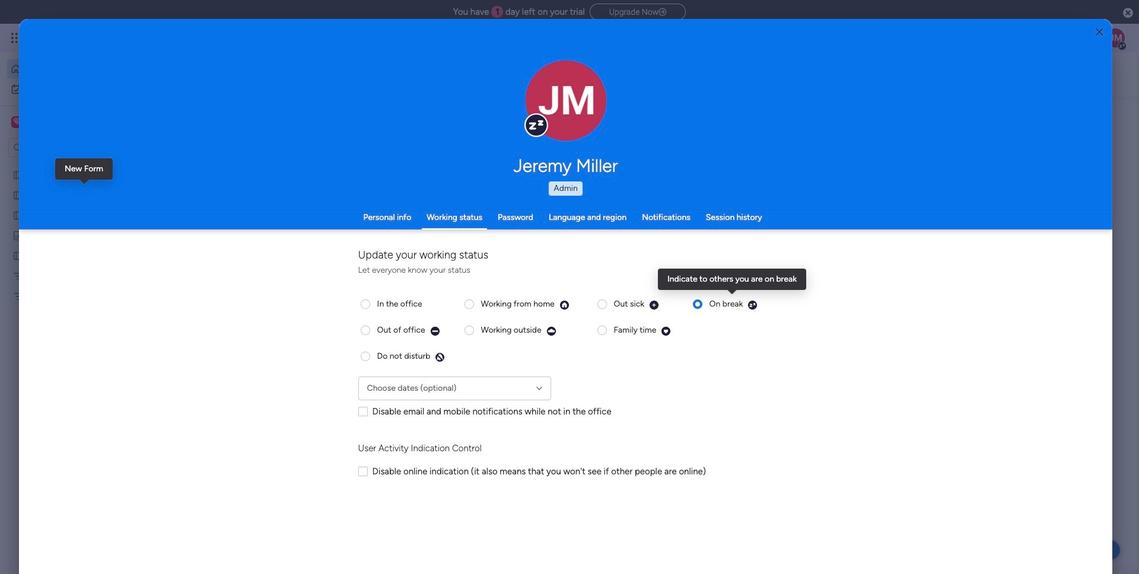 Task type: locate. For each thing, give the bounding box(es) containing it.
public board image
[[12, 189, 24, 201], [12, 210, 24, 221]]

public board image up the 'public dashboard' 'icon'
[[12, 210, 24, 221]]

close image
[[1096, 28, 1103, 37]]

shareable board image
[[399, 240, 412, 253]]

list box
[[0, 162, 151, 466]]

1 public board image from the top
[[12, 189, 24, 201]]

select product image
[[11, 32, 23, 44]]

public board image down shareable board image
[[12, 189, 24, 201]]

2 vertical spatial option
[[0, 164, 151, 166]]

dapulse rightstroke image
[[659, 8, 667, 17]]

jeremy miller image
[[1106, 28, 1125, 47]]

1 horizontal spatial component image
[[728, 259, 739, 270]]

preview image
[[430, 326, 440, 336], [661, 326, 672, 336], [435, 352, 445, 362]]

1 vertical spatial public board image
[[12, 210, 24, 221]]

option
[[7, 59, 144, 78], [7, 80, 144, 99], [0, 164, 151, 166]]

2 public board image from the top
[[12, 210, 24, 221]]

workspace image
[[11, 116, 23, 129], [13, 116, 21, 129], [571, 465, 599, 494]]

dapulse close image
[[1124, 7, 1134, 19]]

0 vertical spatial public board image
[[12, 189, 24, 201]]

preview image
[[560, 300, 570, 310], [649, 300, 659, 310], [748, 300, 758, 310], [546, 326, 557, 336]]

1 component image from the left
[[399, 259, 409, 270]]

0 horizontal spatial component image
[[399, 259, 409, 270]]

1 vertical spatial option
[[7, 80, 144, 99]]

component image
[[399, 259, 409, 270], [728, 259, 739, 270]]

public dashboard image
[[12, 230, 24, 241]]



Task type: vqa. For each thing, say whether or not it's contained in the screenshot.
Workspace icon in 'element'
yes



Task type: describe. For each thing, give the bounding box(es) containing it.
public board image
[[12, 250, 24, 261]]

0 vertical spatial option
[[7, 59, 144, 78]]

2 component image from the left
[[728, 259, 739, 270]]

workspace selection element
[[11, 115, 99, 131]]

quick search results list box
[[219, 135, 886, 292]]

shareable board image
[[12, 169, 24, 180]]

Search in workspace field
[[25, 141, 99, 155]]

workspace image
[[571, 401, 599, 429]]

remove from favorites image
[[358, 241, 370, 253]]



